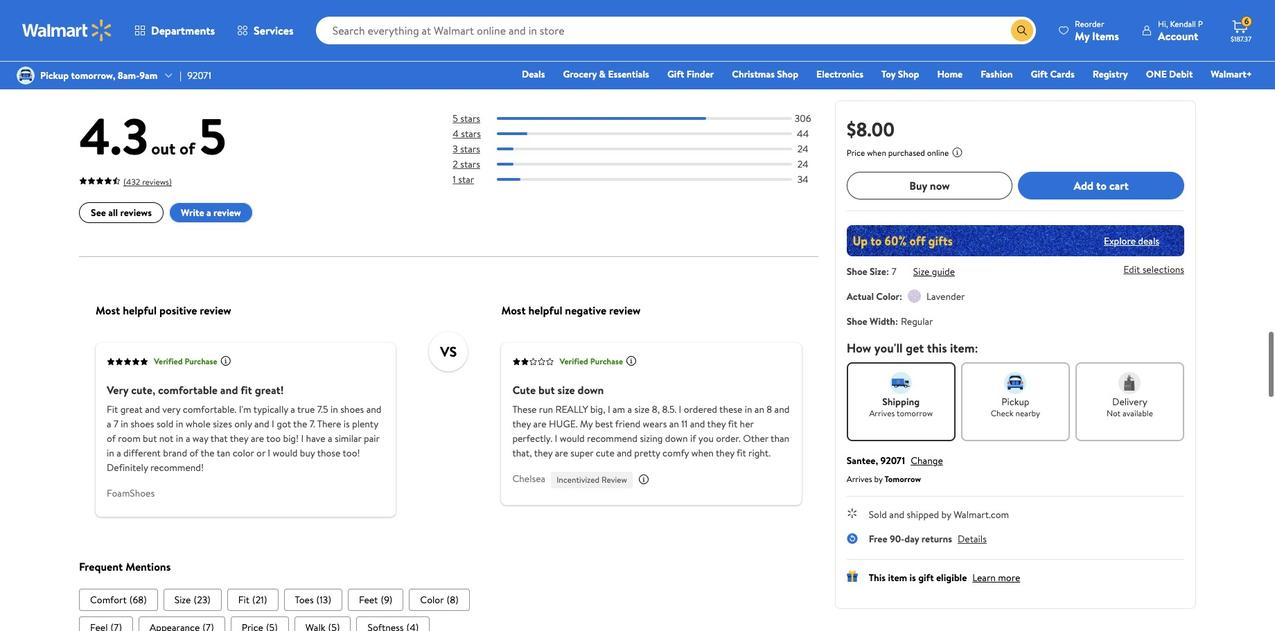 Task type: describe. For each thing, give the bounding box(es) containing it.
pickup for check
[[1001, 395, 1029, 409]]

most helpful positive review
[[96, 302, 231, 317]]

11
[[681, 416, 688, 430]]

tomorrow
[[897, 407, 933, 419]]

a left way
[[186, 431, 190, 444]]

5 stars
[[453, 111, 480, 124]]

Walmart Site-Wide search field
[[316, 17, 1036, 44]]

sold and shipped by walmart.com
[[869, 508, 1009, 522]]

(432 reviews) link
[[79, 172, 172, 187]]

cute but size down these run really big, i am a size 8, 8.5.  i ordered these in an 8 and they are huge. my best friend wears an 11 and they fit her perfectly. i would recommend sizing down if you order. other than that, they are super cute and pretty comfy when they fit right.
[[512, 381, 790, 459]]

2 vertical spatial fit
[[737, 445, 746, 459]]

see all reviews link
[[79, 202, 164, 222]]

change
[[911, 454, 943, 468]]

and up plenty
[[366, 401, 381, 415]]

8
[[767, 401, 772, 415]]

finder
[[687, 67, 714, 81]]

1 vertical spatial of
[[107, 431, 116, 444]]

this
[[869, 571, 886, 585]]

(432 reviews)
[[123, 175, 172, 187]]

than
[[771, 431, 789, 444]]

2
[[453, 156, 458, 170]]

price
[[847, 147, 865, 159]]

my inside cute but size down these run really big, i am a size 8, 8.5.  i ordered these in an 8 and they are huge. my best friend wears an 11 and they fit her perfectly. i would recommend sizing down if you order. other than that, they are super cute and pretty comfy when they fit right.
[[580, 416, 593, 430]]

guide
[[932, 265, 955, 279]]

but inside cute but size down these run really big, i am a size 8, 8.5.  i ordered these in an 8 and they are huge. my best friend wears an 11 and they fit her perfectly. i would recommend sizing down if you order. other than that, they are super cute and pretty comfy when they fit right.
[[538, 381, 555, 397]]

306
[[795, 111, 811, 124]]

gift cards
[[1031, 67, 1075, 81]]

3
[[453, 141, 458, 155]]

8,
[[652, 401, 660, 415]]

and down the typically
[[254, 416, 269, 430]]

tomorrow,
[[71, 69, 115, 82]]

progress bar for 2 stars
[[497, 162, 792, 165]]

christmas shop
[[732, 67, 798, 81]]

whole
[[186, 416, 211, 430]]

santee, 92071 change arrives by tomorrow
[[847, 454, 943, 485]]

3+ day shipping 2-day shipping
[[85, 2, 321, 29]]

gift finder link
[[661, 67, 720, 82]]

92071 for |
[[187, 69, 211, 82]]

i right 'or'
[[268, 445, 270, 459]]

edit
[[1123, 263, 1140, 277]]

best
[[595, 416, 613, 430]]

(13)
[[316, 592, 331, 606]]

verified purchase information image
[[626, 355, 637, 366]]

one debit link
[[1140, 67, 1199, 82]]

tan
[[217, 445, 230, 459]]

a down very
[[107, 416, 111, 430]]

0 vertical spatial down
[[578, 381, 604, 397]]

a right have
[[328, 431, 332, 444]]

up to sixty percent off deals. shop now. image
[[847, 225, 1184, 256]]

1 horizontal spatial by
[[942, 508, 951, 522]]

day for 2-day shipping
[[462, 18, 474, 29]]

stars for 3 stars
[[460, 141, 480, 155]]

shipping
[[882, 395, 920, 409]]

hi, kendall p account
[[1158, 18, 1203, 43]]

perfectly.
[[512, 431, 552, 444]]

these
[[512, 401, 537, 415]]

0 horizontal spatial 5
[[199, 100, 226, 169]]

how you'll get this item:
[[847, 340, 978, 357]]

incentivized review information image
[[638, 473, 649, 484]]

width
[[870, 315, 895, 328]]

big!
[[283, 431, 299, 444]]

they up you
[[707, 416, 726, 430]]

comfort (68)
[[90, 592, 147, 606]]

7.5
[[317, 401, 328, 415]]

search icon image
[[1017, 25, 1028, 36]]

list item down size (23)
[[139, 616, 225, 631]]

foamshoes
[[107, 485, 155, 499]]

brand
[[163, 445, 187, 459]]

92071 for santee,
[[881, 454, 905, 468]]

list item down (13)
[[294, 616, 351, 631]]

room
[[118, 431, 141, 444]]

big,
[[590, 401, 605, 415]]

definitely
[[107, 460, 148, 473]]

not
[[1107, 407, 1121, 419]]

2 vertical spatial of
[[189, 445, 198, 459]]

by inside santee, 92071 change arrives by tomorrow
[[874, 473, 883, 485]]

list item down (21)
[[231, 616, 289, 631]]

1 vertical spatial shoes
[[131, 416, 154, 430]]

Search search field
[[316, 17, 1036, 44]]

3+ for 3+ day shipping 2-day shipping
[[85, 2, 94, 14]]

7.
[[310, 416, 315, 430]]

1 vertical spatial is
[[910, 571, 916, 585]]

in inside cute but size down these run really big, i am a size 8, 8.5.  i ordered these in an 8 and they are huge. my best friend wears an 11 and they fit her perfectly. i would recommend sizing down if you order. other than that, they are super cute and pretty comfy when they fit right.
[[745, 401, 752, 415]]

actual color :
[[847, 290, 902, 304]]

walmart+
[[1211, 67, 1252, 81]]

most for most helpful negative review
[[501, 302, 526, 317]]

returns
[[922, 532, 952, 546]]

plenty
[[352, 416, 378, 430]]

shipping for 3+ day shipping
[[665, 0, 695, 12]]

they down order.
[[716, 445, 734, 459]]

edit selections
[[1123, 263, 1184, 277]]

size for size guide
[[913, 265, 930, 279]]

color inside "list item"
[[420, 592, 444, 606]]

(8)
[[447, 592, 459, 606]]

in right not
[[176, 431, 183, 444]]

0 vertical spatial when
[[867, 147, 886, 159]]

stars for 4 stars
[[461, 126, 481, 140]]

shoe for shoe size : 7
[[847, 265, 867, 279]]

and right 11
[[690, 416, 705, 430]]

frequent mentions
[[79, 558, 171, 573]]

pickup check nearby
[[991, 395, 1040, 419]]

review for most helpful negative review
[[609, 302, 641, 317]]

gift cards link
[[1025, 67, 1081, 82]]

1 horizontal spatial down
[[665, 431, 688, 444]]

online
[[927, 147, 949, 159]]

lavender
[[927, 290, 965, 304]]

day for 3+ day shipping
[[650, 0, 663, 12]]

: for size
[[886, 265, 889, 279]]

0 vertical spatial color
[[876, 290, 900, 304]]

7 inside very cute, comfortable and fit great! fit great and very comfortable. i'm typically a true 7.5 in shoes and a 7 in shoes sold in whole sizes only and i got the 7. there is plenty of room but not in a way that they are too big! i have a similar pair in a different brand of the tan color or i would buy those too! definitely recommend!
[[114, 416, 118, 430]]

list item down (9)
[[357, 616, 430, 631]]

shoe for shoe width : regular
[[847, 315, 867, 328]]

recommend!
[[150, 460, 204, 473]]

walmart+ link
[[1205, 67, 1258, 82]]

a up definitely
[[117, 445, 121, 459]]

all
[[108, 205, 118, 219]]

shop for christmas shop
[[777, 67, 798, 81]]

home
[[937, 67, 963, 81]]

of inside 4.3 out of 5
[[180, 135, 195, 159]]

customer ratings & reviews
[[79, 61, 278, 85]]

1 horizontal spatial 5
[[453, 111, 458, 124]]

when inside cute but size down these run really big, i am a size 8, 8.5.  i ordered these in an 8 and they are huge. my best friend wears an 11 and they fit her perfectly. i would recommend sizing down if you order. other than that, they are super cute and pretty comfy when they fit right.
[[691, 445, 714, 459]]

progress bar for 4 stars
[[497, 131, 792, 134]]

departments button
[[123, 14, 226, 47]]

and right 8
[[774, 401, 790, 415]]

sold
[[869, 508, 887, 522]]

cute
[[596, 445, 615, 459]]

fit inside "list item"
[[238, 592, 250, 606]]

a inside write a review link
[[206, 205, 211, 219]]

review right write
[[213, 205, 241, 219]]

3+ day shipping
[[639, 0, 695, 12]]

more
[[998, 571, 1020, 585]]

but inside very cute, comfortable and fit great! fit great and very comfortable. i'm typically a true 7.5 in shoes and a 7 in shoes sold in whole sizes only and i got the 7. there is plenty of room but not in a way that they are too big! i have a similar pair in a different brand of the tan color or i would buy those too! definitely recommend!
[[143, 431, 157, 444]]

christmas shop link
[[726, 67, 805, 82]]

progress bar for 1 star
[[497, 177, 792, 180]]

list item containing toes
[[284, 588, 342, 610]]

christmas
[[732, 67, 775, 81]]

in right sold
[[176, 416, 183, 430]]

i right the 8.5.
[[679, 401, 681, 415]]

feet
[[359, 592, 378, 606]]

34
[[797, 172, 809, 186]]

and up comfortable.
[[220, 381, 238, 397]]

comfort
[[90, 592, 127, 606]]

sizes
[[213, 416, 232, 430]]

a inside cute but size down these run really big, i am a size 8, 8.5.  i ordered these in an 8 and they are huge. my best friend wears an 11 and they fit her perfectly. i would recommend sizing down if you order. other than that, they are super cute and pretty comfy when they fit right.
[[628, 401, 632, 415]]

review for most helpful positive review
[[200, 302, 231, 317]]

0 vertical spatial 7
[[892, 265, 897, 279]]

1 vertical spatial size
[[634, 401, 650, 415]]

would inside very cute, comfortable and fit great! fit great and very comfortable. i'm typically a true 7.5 in shoes and a 7 in shoes sold in whole sizes only and i got the 7. there is plenty of room but not in a way that they are too big! i have a similar pair in a different brand of the tan color or i would buy those too! definitely recommend!
[[273, 445, 298, 459]]

free
[[869, 532, 887, 546]]

details
[[958, 532, 987, 546]]

and down recommend
[[617, 445, 632, 459]]

0 vertical spatial shoes
[[340, 401, 364, 415]]

1 horizontal spatial an
[[755, 401, 764, 415]]

i left am
[[608, 401, 610, 415]]

legal information image
[[952, 147, 963, 158]]

shoe width : regular
[[847, 315, 933, 328]]

1 vertical spatial fit
[[728, 416, 738, 430]]

color
[[233, 445, 254, 459]]

sold
[[157, 416, 174, 430]]

shipping arrives tomorrow
[[869, 395, 933, 419]]

0 horizontal spatial &
[[208, 61, 220, 85]]



Task type: vqa. For each thing, say whether or not it's contained in the screenshot.
the pure
no



Task type: locate. For each thing, give the bounding box(es) containing it.
i down 'huge.'
[[555, 431, 557, 444]]

you'll
[[874, 340, 903, 357]]

& right |
[[208, 61, 220, 85]]

they down the perfectly.
[[534, 445, 553, 459]]

0 horizontal spatial helpful
[[123, 302, 157, 317]]

pickup
[[40, 69, 69, 82], [1001, 395, 1029, 409]]

0 vertical spatial but
[[538, 381, 555, 397]]

walmart.com
[[954, 508, 1009, 522]]

this item is gift eligible learn more
[[869, 571, 1020, 585]]

fit inside very cute, comfortable and fit great! fit great and very comfortable. i'm typically a true 7.5 in shoes and a 7 in shoes sold in whole sizes only and i got the 7. there is plenty of room but not in a way that they are too big! i have a similar pair in a different brand of the tan color or i would buy those too! definitely recommend!
[[241, 381, 252, 397]]

1 2- from the left
[[269, 18, 277, 29]]

list
[[79, 588, 818, 610], [79, 616, 818, 631]]

available
[[1123, 407, 1153, 419]]

0 vertical spatial my
[[1075, 28, 1090, 43]]

gift
[[667, 67, 684, 81], [1031, 67, 1048, 81]]

am
[[613, 401, 625, 415]]

0 vertical spatial shoe
[[847, 265, 867, 279]]

3+ inside 3+ day shipping 2-day shipping
[[85, 2, 94, 14]]

day for 3+ day shipping 2-day shipping
[[96, 2, 108, 14]]

item
[[888, 571, 907, 585]]

0 vertical spatial of
[[180, 135, 195, 159]]

2 verified from the left
[[560, 355, 588, 366]]

shoe up actual
[[847, 265, 867, 279]]

2 vertical spatial are
[[555, 445, 568, 459]]

great!
[[255, 381, 284, 397]]

are left super
[[555, 445, 568, 459]]

verified purchase for size
[[560, 355, 623, 366]]

list item containing size
[[163, 588, 222, 610]]

delivery
[[1112, 395, 1147, 409]]

are inside very cute, comfortable and fit great! fit great and very comfortable. i'm typically a true 7.5 in shoes and a 7 in shoes sold in whole sizes only and i got the 7. there is plenty of room but not in a way that they are too big! i have a similar pair in a different brand of the tan color or i would buy those too! definitely recommend!
[[251, 431, 264, 444]]

1 vertical spatial color
[[420, 592, 444, 606]]

progress bar for 5 stars
[[497, 116, 792, 119]]

1 horizontal spatial 7
[[892, 265, 897, 279]]

true
[[297, 401, 315, 415]]

but left not
[[143, 431, 157, 444]]

verified for comfortable
[[154, 355, 183, 366]]

verified up really
[[560, 355, 588, 366]]

0 vertical spatial the
[[293, 416, 307, 430]]

p
[[1198, 18, 1203, 29]]

1 shoe from the top
[[847, 265, 867, 279]]

0 vertical spatial fit
[[107, 401, 118, 415]]

my left items
[[1075, 28, 1090, 43]]

are
[[533, 416, 547, 430], [251, 431, 264, 444], [555, 445, 568, 459]]

pickup inside pickup check nearby
[[1001, 395, 1029, 409]]

& right grocery
[[599, 67, 606, 81]]

2 2- from the left
[[454, 18, 462, 29]]

1 horizontal spatial :
[[895, 315, 898, 328]]

size (23)
[[174, 592, 210, 606]]

3+
[[639, 0, 648, 12], [85, 2, 94, 14]]

1 horizontal spatial helpful
[[528, 302, 562, 317]]

1 star
[[453, 172, 474, 186]]

0 horizontal spatial 3+
[[85, 2, 94, 14]]

when down you
[[691, 445, 714, 459]]

verified up comfortable
[[154, 355, 183, 366]]

1 horizontal spatial &
[[599, 67, 606, 81]]

2-
[[269, 18, 277, 29], [454, 18, 462, 29]]

1 most from the left
[[96, 302, 120, 317]]

1 vertical spatial 7
[[114, 416, 118, 430]]

buy
[[909, 178, 927, 193]]

1 progress bar from the top
[[497, 116, 792, 119]]

customer
[[79, 61, 150, 85]]

0 horizontal spatial an
[[669, 416, 679, 430]]

1 vertical spatial the
[[201, 445, 215, 459]]

1 vertical spatial arrives
[[847, 473, 872, 485]]

3+ up the search search box
[[639, 0, 648, 12]]

shoe down actual
[[847, 315, 867, 328]]

home link
[[931, 67, 969, 82]]

to
[[1096, 178, 1107, 193]]

pair
[[364, 431, 380, 444]]

2 verified purchase from the left
[[560, 355, 623, 366]]

: up shoe width : regular
[[900, 290, 902, 304]]

2 progress bar from the top
[[497, 131, 792, 134]]

fit left her
[[728, 416, 738, 430]]

1 vertical spatial an
[[669, 416, 679, 430]]

down up big,
[[578, 381, 604, 397]]

0 vertical spatial fit
[[241, 381, 252, 397]]

2 horizontal spatial are
[[555, 445, 568, 459]]

4 progress bar from the top
[[497, 162, 792, 165]]

0 horizontal spatial my
[[580, 416, 593, 430]]

comfortable.
[[183, 401, 237, 415]]

debit
[[1169, 67, 1193, 81]]

verified purchase information image
[[220, 355, 231, 366]]

positive
[[159, 302, 197, 317]]

learn
[[972, 571, 996, 585]]

shoes up plenty
[[340, 401, 364, 415]]

is left gift
[[910, 571, 916, 585]]

(432
[[123, 175, 140, 187]]

stars up 4 stars
[[460, 111, 480, 124]]

i right big!
[[301, 431, 304, 444]]

0 horizontal spatial 92071
[[187, 69, 211, 82]]

helpful for positive
[[123, 302, 157, 317]]

intent image for shipping image
[[890, 372, 912, 394]]

2 horizontal spatial size
[[913, 265, 930, 279]]

1 vertical spatial fit
[[238, 592, 250, 606]]

progress bar
[[497, 116, 792, 119], [497, 131, 792, 134], [497, 147, 792, 150], [497, 162, 792, 165], [497, 177, 792, 180]]

cart
[[1109, 178, 1129, 193]]

these
[[719, 401, 742, 415]]

(68)
[[129, 592, 147, 606]]

0 vertical spatial are
[[533, 416, 547, 430]]

6
[[1244, 15, 1249, 27]]

shipping for 2-day shipping
[[476, 18, 506, 29]]

shoe size : 7
[[847, 265, 897, 279]]

reviews down services popup button
[[224, 61, 278, 85]]

fit left (21)
[[238, 592, 250, 606]]

2 purchase from the left
[[590, 355, 623, 366]]

gift left cards
[[1031, 67, 1048, 81]]

shop right toy
[[898, 67, 919, 81]]

in right 7.5
[[331, 401, 338, 415]]

2- inside 3+ day shipping 2-day shipping
[[269, 18, 277, 29]]

1 vertical spatial list
[[79, 616, 818, 631]]

size up really
[[558, 381, 575, 397]]

they down these
[[512, 416, 531, 430]]

stars for 2 stars
[[460, 156, 480, 170]]

list item
[[79, 588, 158, 610], [163, 588, 222, 610], [227, 588, 278, 610], [284, 588, 342, 610], [348, 588, 404, 610], [409, 588, 470, 610], [79, 616, 133, 631], [139, 616, 225, 631], [231, 616, 289, 631], [294, 616, 351, 631], [357, 616, 430, 631]]

1 horizontal spatial when
[[867, 147, 886, 159]]

selections
[[1143, 263, 1184, 277]]

nearby
[[1016, 407, 1040, 419]]

shop for toy shop
[[898, 67, 919, 81]]

arrives inside santee, 92071 change arrives by tomorrow
[[847, 473, 872, 485]]

explore deals link
[[1098, 228, 1165, 253]]

0 horizontal spatial size
[[558, 381, 575, 397]]

intent image for pickup image
[[1004, 372, 1027, 394]]

review right 'positive'
[[200, 302, 231, 317]]

4.3
[[79, 100, 149, 169]]

list item down comfort
[[79, 616, 133, 631]]

color up shoe width : regular
[[876, 290, 900, 304]]

size inside list
[[174, 592, 191, 606]]

only
[[234, 416, 252, 430]]

2 gift from the left
[[1031, 67, 1048, 81]]

typically
[[254, 401, 288, 415]]

1 vertical spatial down
[[665, 431, 688, 444]]

1 vertical spatial are
[[251, 431, 264, 444]]

run
[[539, 401, 553, 415]]

arrives left tomorrow
[[869, 407, 895, 419]]

1 vertical spatial reviews
[[120, 205, 152, 219]]

they inside very cute, comfortable and fit great! fit great and very comfortable. i'm typically a true 7.5 in shoes and a 7 in shoes sold in whole sizes only and i got the 7. there is plenty of room but not in a way that they are too big! i have a similar pair in a different brand of the tan color or i would buy those too! definitely recommend!
[[230, 431, 248, 444]]

0 horizontal spatial is
[[344, 416, 350, 430]]

0 vertical spatial :
[[886, 265, 889, 279]]

but up run at the bottom of the page
[[538, 381, 555, 397]]

gift for gift finder
[[667, 67, 684, 81]]

intent image for delivery image
[[1119, 372, 1141, 394]]

deals
[[522, 67, 545, 81]]

my left best
[[580, 416, 593, 430]]

shop
[[777, 67, 798, 81], [898, 67, 919, 81]]

add
[[1074, 178, 1094, 193]]

and left very
[[145, 401, 160, 415]]

other
[[743, 431, 769, 444]]

her
[[740, 416, 754, 430]]

purchase for and
[[185, 355, 217, 366]]

would down 'huge.'
[[560, 431, 585, 444]]

: left regular
[[895, 315, 898, 328]]

1 horizontal spatial size
[[870, 265, 886, 279]]

size left guide
[[913, 265, 930, 279]]

reorder
[[1075, 18, 1104, 29]]

list item containing color
[[409, 588, 470, 610]]

walmart image
[[22, 19, 112, 42]]

1 list from the top
[[79, 588, 818, 610]]

shoes down the great
[[131, 416, 154, 430]]

fashion link
[[974, 67, 1019, 82]]

0 horizontal spatial the
[[201, 445, 215, 459]]

and
[[220, 381, 238, 397], [145, 401, 160, 415], [366, 401, 381, 415], [774, 401, 790, 415], [254, 416, 269, 430], [690, 416, 705, 430], [617, 445, 632, 459], [889, 508, 904, 522]]

0 horizontal spatial most
[[96, 302, 120, 317]]

verified for size
[[560, 355, 588, 366]]

24 up 34
[[798, 156, 808, 170]]

90-
[[890, 532, 905, 546]]

services
[[254, 23, 294, 38]]

most for most helpful positive review
[[96, 302, 120, 317]]

2 shoe from the top
[[847, 315, 867, 328]]

0 horizontal spatial 2-
[[269, 18, 277, 29]]

1 horizontal spatial purchase
[[590, 355, 623, 366]]

1
[[453, 172, 456, 186]]

stars right 3
[[460, 141, 480, 155]]

purchase for down
[[590, 355, 623, 366]]

progress bar for 3 stars
[[497, 147, 792, 150]]

0 horizontal spatial but
[[143, 431, 157, 444]]

shop right christmas in the right top of the page
[[777, 67, 798, 81]]

0 vertical spatial pickup
[[40, 69, 69, 82]]

this
[[927, 340, 947, 357]]

wears
[[643, 416, 667, 430]]

92071 right |
[[187, 69, 211, 82]]

not
[[159, 431, 174, 444]]

i left got
[[272, 416, 274, 430]]

1 shop from the left
[[777, 67, 798, 81]]

0 vertical spatial reviews
[[224, 61, 278, 85]]

1 horizontal spatial shoes
[[340, 401, 364, 415]]

2 vertical spatial :
[[895, 315, 898, 328]]

2 shop from the left
[[898, 67, 919, 81]]

i
[[608, 401, 610, 415], [679, 401, 681, 415], [272, 416, 274, 430], [301, 431, 304, 444], [555, 431, 557, 444], [268, 445, 270, 459]]

1 horizontal spatial reviews
[[224, 61, 278, 85]]

cards
[[1050, 67, 1075, 81]]

2 list from the top
[[79, 616, 818, 631]]

5 right out
[[199, 100, 226, 169]]

0 horizontal spatial by
[[874, 473, 883, 485]]

1 helpful from the left
[[123, 302, 157, 317]]

2 24 from the top
[[798, 156, 808, 170]]

0 horizontal spatial shop
[[777, 67, 798, 81]]

size left 8,
[[634, 401, 650, 415]]

pickup down intent image for pickup
[[1001, 395, 1029, 409]]

1 purchase from the left
[[185, 355, 217, 366]]

an
[[755, 401, 764, 415], [669, 416, 679, 430]]

7 up room
[[114, 416, 118, 430]]

1 gift from the left
[[667, 67, 684, 81]]

size left the "(23)"
[[174, 592, 191, 606]]

stars for 5 stars
[[460, 111, 480, 124]]

0 vertical spatial arrives
[[869, 407, 895, 419]]

24 for 3 stars
[[798, 141, 808, 155]]

buy now button
[[847, 172, 1013, 200]]

1 verified purchase from the left
[[154, 355, 217, 366]]

arrives inside shipping arrives tomorrow
[[869, 407, 895, 419]]

verified purchase left verified purchase information icon
[[560, 355, 623, 366]]

0 vertical spatial 92071
[[187, 69, 211, 82]]

one debit
[[1146, 67, 1193, 81]]

shipping for 3+ day shipping 2-day shipping
[[110, 2, 140, 14]]

purchase left verified purchase information icon
[[590, 355, 623, 366]]

list item containing comfort
[[79, 588, 158, 610]]

star
[[458, 172, 474, 186]]

size for size (23)
[[174, 592, 191, 606]]

get
[[906, 340, 924, 357]]

verified purchase up comfortable
[[154, 355, 217, 366]]

1 horizontal spatial color
[[876, 290, 900, 304]]

0 horizontal spatial purchase
[[185, 355, 217, 366]]

2 most from the left
[[501, 302, 526, 317]]

fit left right.
[[737, 445, 746, 459]]

pickup for tomorrow,
[[40, 69, 69, 82]]

learn more button
[[972, 571, 1020, 585]]

a left true
[[291, 401, 295, 415]]

0 horizontal spatial color
[[420, 592, 444, 606]]

0 horizontal spatial shoes
[[131, 416, 154, 430]]

0 horizontal spatial fit
[[107, 401, 118, 415]]

1 horizontal spatial 92071
[[881, 454, 905, 468]]

2-day shipping
[[454, 18, 506, 29]]

list containing comfort
[[79, 588, 818, 610]]

1 horizontal spatial the
[[293, 416, 307, 430]]

that
[[211, 431, 228, 444]]

0 horizontal spatial gift
[[667, 67, 684, 81]]

reviews right the all
[[120, 205, 152, 219]]

pickup left tomorrow,
[[40, 69, 69, 82]]

most helpful negative review
[[501, 302, 641, 317]]

list item containing fit
[[227, 588, 278, 610]]

stars right 4
[[461, 126, 481, 140]]

verified purchase for comfortable
[[154, 355, 217, 366]]

in up room
[[121, 416, 128, 430]]

grocery & essentials link
[[557, 67, 656, 82]]

fit
[[241, 381, 252, 397], [728, 416, 738, 430], [737, 445, 746, 459]]

arrives down the santee,
[[847, 473, 872, 485]]

helpful left 'positive'
[[123, 302, 157, 317]]

pretty
[[634, 445, 660, 459]]

24 for 2 stars
[[798, 156, 808, 170]]

check
[[991, 407, 1014, 419]]

0 vertical spatial an
[[755, 401, 764, 415]]

0 horizontal spatial :
[[886, 265, 889, 279]]

fit inside very cute, comfortable and fit great! fit great and very comfortable. i'm typically a true 7.5 in shoes and a 7 in shoes sold in whole sizes only and i got the 7. there is plenty of room but not in a way that they are too big! i have a similar pair in a different brand of the tan color or i would buy those too! definitely recommend!
[[107, 401, 118, 415]]

1 horizontal spatial verified purchase
[[560, 355, 623, 366]]

list item right (13)
[[348, 588, 404, 610]]

stars right "2"
[[460, 156, 480, 170]]

fit up i'm
[[241, 381, 252, 397]]

list item containing feet
[[348, 588, 404, 610]]

0 horizontal spatial pickup
[[40, 69, 69, 82]]

1 vertical spatial would
[[273, 445, 298, 459]]

92071 inside santee, 92071 change arrives by tomorrow
[[881, 454, 905, 468]]

0 horizontal spatial down
[[578, 381, 604, 397]]

0 horizontal spatial verified purchase
[[154, 355, 217, 366]]

a right am
[[628, 401, 632, 415]]

pickup tomorrow, 8am-9am
[[40, 69, 158, 82]]

1 vertical spatial when
[[691, 445, 714, 459]]

they down only
[[230, 431, 248, 444]]

0 horizontal spatial size
[[174, 592, 191, 606]]

1 horizontal spatial fit
[[238, 592, 250, 606]]

1 vertical spatial but
[[143, 431, 157, 444]]

1 vertical spatial by
[[942, 508, 951, 522]]

1 horizontal spatial shop
[[898, 67, 919, 81]]

departments
[[151, 23, 215, 38]]

1 horizontal spatial gift
[[1031, 67, 1048, 81]]

those
[[317, 445, 341, 459]]

1 horizontal spatial my
[[1075, 28, 1090, 43]]

list item right (9)
[[409, 588, 470, 610]]

1 vertical spatial 92071
[[881, 454, 905, 468]]

too!
[[343, 445, 360, 459]]

3 stars
[[453, 141, 480, 155]]

9am
[[139, 69, 158, 82]]

that,
[[512, 445, 532, 459]]

gift left finder
[[667, 67, 684, 81]]

eligible
[[936, 571, 967, 585]]

2 helpful from the left
[[528, 302, 562, 317]]

1 verified from the left
[[154, 355, 183, 366]]

| 92071
[[180, 69, 211, 82]]

helpful for negative
[[528, 302, 562, 317]]

1 horizontal spatial would
[[560, 431, 585, 444]]

but
[[538, 381, 555, 397], [143, 431, 157, 444]]

in up her
[[745, 401, 752, 415]]

gift for gift cards
[[1031, 67, 1048, 81]]

92071 up tomorrow
[[881, 454, 905, 468]]

5 progress bar from the top
[[497, 177, 792, 180]]

my inside reorder my items
[[1075, 28, 1090, 43]]

would down big!
[[273, 445, 298, 459]]

by
[[874, 473, 883, 485], [942, 508, 951, 522]]

7 up actual color :
[[892, 265, 897, 279]]

4 stars
[[453, 126, 481, 140]]

and right the sold
[[889, 508, 904, 522]]

list item right '(68)'
[[163, 588, 222, 610]]

0 vertical spatial 24
[[798, 141, 808, 155]]

of left room
[[107, 431, 116, 444]]

is inside very cute, comfortable and fit great! fit great and very comfortable. i'm typically a true 7.5 in shoes and a 7 in shoes sold in whole sizes only and i got the 7. there is plenty of room but not in a way that they are too big! i have a similar pair in a different brand of the tan color or i would buy those too! definitely recommend!
[[344, 416, 350, 430]]

by right shipped
[[942, 508, 951, 522]]

3+ up walmart 'image'
[[85, 2, 94, 14]]

hi,
[[1158, 18, 1168, 29]]

0 vertical spatial is
[[344, 416, 350, 430]]

 image
[[17, 67, 35, 85]]

4.3 out of 5
[[79, 100, 226, 169]]

: for width
[[895, 315, 898, 328]]

1 24 from the top
[[798, 141, 808, 155]]

the left tan at the bottom left of page
[[201, 445, 215, 459]]

would inside cute but size down these run really big, i am a size 8, 8.5.  i ordered these in an 8 and they are huge. my best friend wears an 11 and they fit her perfectly. i would recommend sizing down if you order. other than that, they are super cute and pretty comfy when they fit right.
[[560, 431, 585, 444]]

3 progress bar from the top
[[497, 147, 792, 150]]

: for color
[[900, 290, 902, 304]]

when right price
[[867, 147, 886, 159]]

0 vertical spatial size
[[558, 381, 575, 397]]

cute
[[512, 381, 536, 397]]

great
[[120, 401, 143, 415]]

24 down 44
[[798, 141, 808, 155]]

1 vertical spatial 24
[[798, 156, 808, 170]]

0 vertical spatial would
[[560, 431, 585, 444]]

3+ for 3+ day shipping
[[639, 0, 648, 12]]

1 horizontal spatial size
[[634, 401, 650, 415]]

0 horizontal spatial would
[[273, 445, 298, 459]]

1 horizontal spatial are
[[533, 416, 547, 430]]

5 up 4
[[453, 111, 458, 124]]

gifting made easy image
[[847, 571, 858, 582]]

free 90-day returns details
[[869, 532, 987, 546]]

1 vertical spatial pickup
[[1001, 395, 1029, 409]]

0 horizontal spatial verified
[[154, 355, 183, 366]]

down up comfy
[[665, 431, 688, 444]]

size up actual color :
[[870, 265, 886, 279]]

purchase
[[185, 355, 217, 366], [590, 355, 623, 366]]

in up definitely
[[107, 445, 114, 459]]

fit left the great
[[107, 401, 118, 415]]

0 horizontal spatial 7
[[114, 416, 118, 430]]

2 horizontal spatial :
[[900, 290, 902, 304]]



